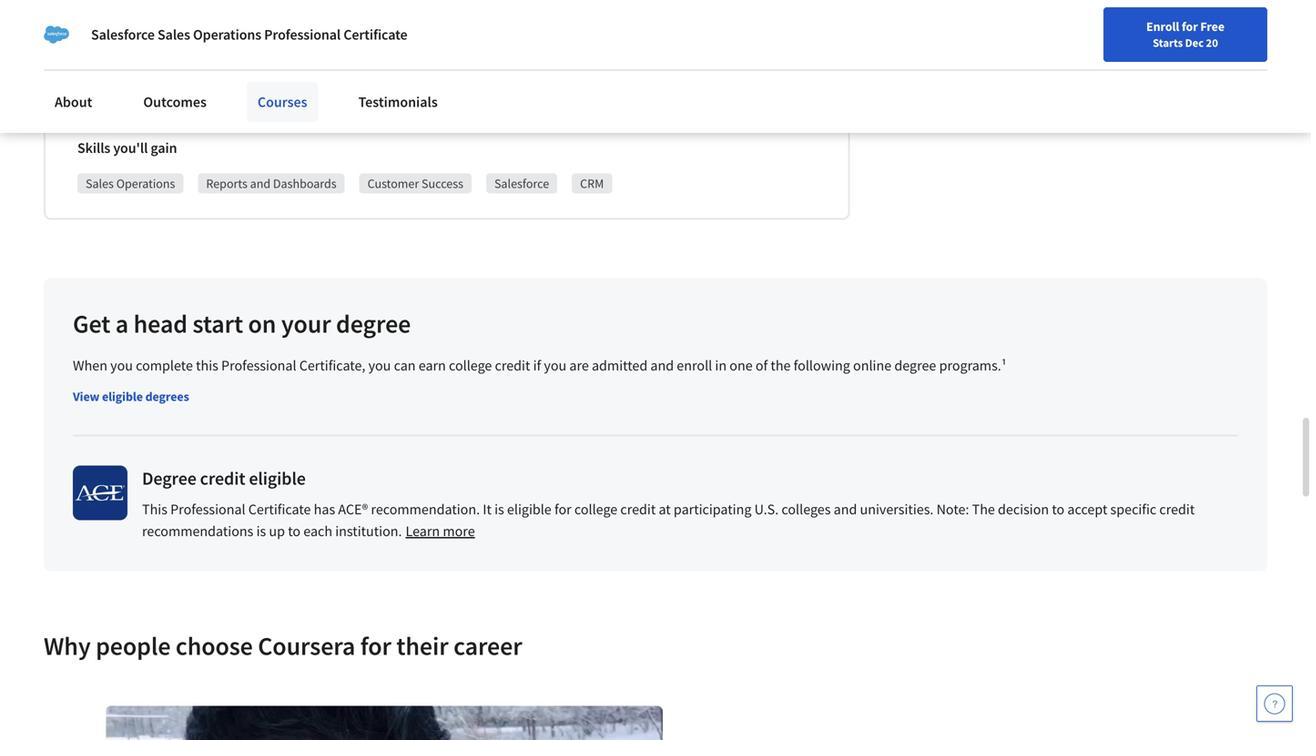 Task type: vqa. For each thing, say whether or not it's contained in the screenshot.
bottom degree
yes



Task type: locate. For each thing, give the bounding box(es) containing it.
is right it
[[494, 500, 504, 518]]

1 horizontal spatial you
[[368, 356, 391, 375]]

0 vertical spatial professional
[[264, 25, 341, 44]]

professional up recommendations
[[170, 500, 245, 518]]

eligible up 'up'
[[249, 467, 306, 490]]

sales up reports,
[[158, 25, 190, 44]]

1 horizontal spatial sales
[[158, 25, 190, 44]]

for up dec
[[1182, 18, 1198, 35]]

1 vertical spatial is
[[256, 522, 266, 540]]

has
[[314, 500, 335, 518]]

menu item
[[963, 18, 1080, 77]]

sales down skills in the top left of the page
[[86, 175, 114, 192]]

0 vertical spatial college
[[449, 356, 492, 375]]

dec
[[1185, 36, 1204, 50]]

eligible
[[102, 388, 143, 405], [249, 467, 306, 490], [507, 500, 552, 518]]

degrees
[[145, 388, 189, 405]]

why people choose coursera for their career
[[44, 630, 522, 662]]

is left 'up'
[[256, 522, 266, 540]]

salesforce for salesforce sales operations professional certificate
[[91, 25, 155, 44]]

2 vertical spatial professional
[[170, 500, 245, 518]]

and right colleges
[[834, 500, 857, 518]]

1 vertical spatial operations
[[116, 175, 175, 192]]

you right the "when"
[[110, 356, 133, 375]]

of
[[215, 15, 227, 33], [750, 15, 762, 33], [756, 356, 768, 375]]

and left 'enroll'
[[650, 356, 674, 375]]

operations
[[193, 25, 261, 44], [116, 175, 175, 192]]

degree right online
[[894, 356, 936, 375]]

recommendations
[[142, 522, 253, 540]]

1 horizontal spatial salesforce
[[494, 175, 549, 192]]

view eligible degrees
[[73, 388, 189, 405]]

skills you'll gain
[[77, 139, 177, 157]]

participating
[[674, 500, 752, 518]]

professional inside this professional certificate has ace® recommendation. it is eligible for college credit at participating u.s. colleges and universities. note: the decision to accept specific credit recommendations is up to each institution.
[[170, 500, 245, 518]]

specific
[[1110, 500, 1157, 518]]

professional up dashboards
[[264, 25, 341, 44]]

is
[[494, 500, 504, 518], [256, 522, 266, 540]]

for right it
[[554, 500, 571, 518]]

operations up charts
[[193, 25, 261, 44]]

0 horizontal spatial sales
[[107, 37, 137, 55]]

choose
[[176, 630, 253, 662]]

sales down identify
[[107, 37, 137, 55]]

1 vertical spatial eligible
[[249, 467, 306, 490]]

of right aspects
[[750, 15, 762, 33]]

1 horizontal spatial is
[[494, 500, 504, 518]]

0 horizontal spatial you
[[110, 356, 133, 375]]

communicate
[[349, 66, 433, 84]]

get a head start on your degree
[[73, 308, 411, 340]]

salesforce up build
[[91, 25, 155, 44]]

you right if
[[544, 356, 566, 375]]

salesforce
[[91, 25, 155, 44], [494, 175, 549, 192]]

skills
[[77, 139, 110, 157]]

1 horizontal spatial college
[[574, 500, 618, 518]]

1 vertical spatial certificate
[[248, 500, 311, 518]]

sales operations
[[86, 175, 175, 192]]

eligible right it
[[507, 500, 552, 518]]

view eligible degrees button
[[73, 387, 189, 406]]

0 vertical spatial eligible
[[102, 388, 143, 405]]

0 vertical spatial degree
[[336, 308, 411, 340]]

1 horizontal spatial degree
[[894, 356, 936, 375]]

about link
[[44, 82, 103, 122]]

sales left cloud
[[289, 15, 321, 33]]

for
[[1182, 18, 1198, 35], [554, 500, 571, 518], [360, 630, 391, 662]]

customer
[[367, 175, 419, 192]]

using
[[230, 15, 263, 33]]

0 vertical spatial operations
[[193, 25, 261, 44]]

3 you from the left
[[544, 356, 566, 375]]

information
[[488, 66, 560, 84]]

credit left if
[[495, 356, 530, 375]]

note:
[[936, 500, 969, 518]]

degree
[[142, 467, 196, 490]]

0 horizontal spatial salesforce
[[91, 25, 155, 44]]

0 horizontal spatial operations
[[116, 175, 175, 192]]

recommendation.
[[371, 500, 480, 518]]

this professional certificate has ace® recommendation. it is eligible for college credit at participating u.s. colleges and universities. note: the decision to accept specific credit recommendations is up to each institution.
[[142, 500, 1195, 540]]

credit left the at
[[620, 500, 656, 518]]

college left the at
[[574, 500, 618, 518]]

2 horizontal spatial sales
[[289, 15, 321, 33]]

u.s.
[[754, 500, 779, 518]]

0 vertical spatial certificate
[[343, 25, 407, 44]]

0 horizontal spatial certificate
[[248, 500, 311, 518]]

when you complete this professional certificate, you can earn college credit if you are admitted and enroll in one of the following online degree programs.¹
[[73, 356, 1007, 375]]

reports,
[[141, 66, 189, 84]]

colleges
[[782, 500, 831, 518]]

enroll for free starts dec 20
[[1146, 18, 1225, 50]]

2 vertical spatial for
[[360, 630, 391, 662]]

to left "track,"
[[466, 15, 478, 33]]

the up process.
[[156, 15, 176, 33]]

degree credit eligible
[[142, 467, 306, 490]]

0 vertical spatial for
[[1182, 18, 1198, 35]]

learn
[[406, 522, 440, 540]]

1 vertical spatial sales
[[602, 66, 633, 84]]

you left can
[[368, 356, 391, 375]]

2 vertical spatial eligible
[[507, 500, 552, 518]]

salesforce for salesforce
[[494, 175, 549, 192]]

1 you from the left
[[110, 356, 133, 375]]

help center image
[[1264, 693, 1286, 715]]

of right 'value'
[[215, 15, 227, 33]]

and inside this professional certificate has ace® recommendation. it is eligible for college credit at participating u.s. colleges and universities. note: the decision to accept specific credit recommendations is up to each institution.
[[834, 500, 857, 518]]

0 vertical spatial salesforce
[[91, 25, 155, 44]]

learner rishwanth r germany image
[[106, 706, 663, 740]]

salesforce sales operations professional certificate
[[91, 25, 407, 44]]

credit
[[495, 356, 530, 375], [200, 467, 245, 490], [620, 500, 656, 518], [1159, 500, 1195, 518]]

the right using
[[266, 15, 286, 33]]

credit right "degree"
[[200, 467, 245, 490]]

eligible right view
[[102, 388, 143, 405]]

executives.
[[133, 88, 200, 106]]

learn more
[[406, 522, 475, 540]]

sales inside 'identify the value of using the sales cloud to create reports to track, improve, and forecast various aspects of the sales process.'
[[107, 37, 137, 55]]

None search field
[[260, 11, 560, 48]]

decision
[[998, 500, 1049, 518]]

online
[[853, 356, 892, 375]]

crm
[[580, 175, 604, 192]]

if
[[533, 356, 541, 375]]

1 vertical spatial degree
[[894, 356, 936, 375]]

1 horizontal spatial sales
[[602, 66, 633, 84]]

1 vertical spatial for
[[554, 500, 571, 518]]

head
[[134, 308, 188, 340]]

can
[[394, 356, 416, 375]]

one
[[730, 356, 753, 375]]

0 horizontal spatial degree
[[336, 308, 411, 340]]

you
[[110, 356, 133, 375], [368, 356, 391, 375], [544, 356, 566, 375]]

up
[[269, 522, 285, 540]]

20
[[1206, 36, 1218, 50]]

a
[[115, 308, 129, 340]]

0 horizontal spatial eligible
[[102, 388, 143, 405]]

salesforce image
[[44, 22, 69, 47]]

professional down on
[[221, 356, 296, 375]]

sales right the about
[[602, 66, 633, 84]]

0 horizontal spatial sales
[[86, 175, 114, 192]]

for left the their
[[360, 630, 391, 662]]

2 horizontal spatial you
[[544, 356, 566, 375]]

1 vertical spatial college
[[574, 500, 618, 518]]

1 horizontal spatial operations
[[193, 25, 261, 44]]

following
[[794, 356, 850, 375]]

to right dashboards
[[334, 66, 346, 84]]

salesforce left crm
[[494, 175, 549, 192]]

certificate
[[343, 25, 407, 44], [248, 500, 311, 518]]

eligible inside button
[[102, 388, 143, 405]]

degree up can
[[336, 308, 411, 340]]

programs.¹
[[939, 356, 1007, 375]]

learn more link
[[406, 522, 475, 540]]

this
[[142, 500, 167, 518]]

degree
[[336, 308, 411, 340], [894, 356, 936, 375]]

1 vertical spatial salesforce
[[494, 175, 549, 192]]

and left "forecast"
[[576, 15, 599, 33]]

college right the earn at left
[[449, 356, 492, 375]]

1 horizontal spatial for
[[554, 500, 571, 518]]

identify
[[107, 15, 153, 33]]

certificate inside this professional certificate has ace® recommendation. it is eligible for college credit at participating u.s. colleges and universities. note: the decision to accept specific credit recommendations is up to each institution.
[[248, 500, 311, 518]]

on
[[248, 308, 276, 340]]

2 horizontal spatial for
[[1182, 18, 1198, 35]]

for inside "enroll for free starts dec 20"
[[1182, 18, 1198, 35]]

reports and dashboards
[[206, 175, 337, 192]]

about
[[563, 66, 599, 84]]

certificate up communicate
[[343, 25, 407, 44]]

certificate up 'up'
[[248, 500, 311, 518]]

create
[[378, 15, 416, 33]]

1 horizontal spatial eligible
[[249, 467, 306, 490]]

starts
[[1153, 36, 1183, 50]]

college
[[449, 356, 492, 375], [574, 500, 618, 518]]

build
[[107, 66, 138, 84]]

0 vertical spatial sales
[[107, 37, 137, 55]]

to left accept
[[1052, 500, 1065, 518]]

improve,
[[519, 15, 573, 33]]

sales inside the build reports, charts and dashboards to communicate relevant information about sales performance to stakeholders and executives.
[[602, 66, 633, 84]]

2 horizontal spatial eligible
[[507, 500, 552, 518]]

cloud
[[324, 15, 360, 33]]

sales
[[289, 15, 321, 33], [158, 25, 190, 44], [86, 175, 114, 192]]

operations down you'll
[[116, 175, 175, 192]]



Task type: describe. For each thing, give the bounding box(es) containing it.
at
[[659, 500, 671, 518]]

0 horizontal spatial for
[[360, 630, 391, 662]]

reports
[[419, 15, 463, 33]]

the right one
[[771, 356, 791, 375]]

courses link
[[247, 82, 318, 122]]

to right 'up'
[[288, 522, 301, 540]]

1 horizontal spatial certificate
[[343, 25, 407, 44]]

view
[[73, 388, 99, 405]]

more
[[443, 522, 475, 540]]

it
[[483, 500, 492, 518]]

why
[[44, 630, 91, 662]]

courses
[[258, 93, 307, 111]]

ace®
[[338, 500, 368, 518]]

universities.
[[860, 500, 934, 518]]

and right reports
[[250, 175, 271, 192]]

dashboards
[[273, 175, 337, 192]]

0 horizontal spatial college
[[449, 356, 492, 375]]

are
[[569, 356, 589, 375]]

earn
[[419, 356, 446, 375]]

about
[[55, 93, 92, 111]]

testimonials
[[358, 93, 438, 111]]

customer success
[[367, 175, 463, 192]]

charts
[[192, 66, 230, 84]]

when
[[73, 356, 107, 375]]

and down build
[[107, 88, 130, 106]]

gain
[[151, 139, 177, 157]]

college inside this professional certificate has ace® recommendation. it is eligible for college credit at participating u.s. colleges and universities. note: the decision to accept specific credit recommendations is up to each institution.
[[574, 500, 618, 518]]

to left "stakeholders"
[[717, 66, 730, 84]]

accept
[[1067, 500, 1107, 518]]

aspects
[[701, 15, 747, 33]]

ace logo image
[[73, 466, 127, 520]]

build reports, charts and dashboards to communicate relevant information about sales performance to stakeholders and executives.
[[107, 66, 813, 106]]

the right aspects
[[765, 15, 785, 33]]

value
[[179, 15, 212, 33]]

and inside 'identify the value of using the sales cloud to create reports to track, improve, and forecast various aspects of the sales process.'
[[576, 15, 599, 33]]

performance
[[636, 66, 714, 84]]

enroll
[[1146, 18, 1179, 35]]

0 horizontal spatial is
[[256, 522, 266, 540]]

outcomes
[[143, 93, 207, 111]]

various
[[654, 15, 698, 33]]

identify the value of using the sales cloud to create reports to track, improve, and forecast various aspects of the sales process.
[[107, 15, 788, 55]]

1 vertical spatial professional
[[221, 356, 296, 375]]

relevant
[[435, 66, 485, 84]]

institution.
[[335, 522, 402, 540]]

in
[[715, 356, 727, 375]]

0 vertical spatial is
[[494, 500, 504, 518]]

career
[[453, 630, 522, 662]]

coursera
[[258, 630, 355, 662]]

testimonials link
[[347, 82, 449, 122]]

for inside this professional certificate has ace® recommendation. it is eligible for college credit at participating u.s. colleges and universities. note: the decision to accept specific credit recommendations is up to each institution.
[[554, 500, 571, 518]]

of right one
[[756, 356, 768, 375]]

each
[[303, 522, 332, 540]]

track,
[[481, 15, 516, 33]]

reports
[[206, 175, 248, 192]]

outcomes link
[[132, 82, 218, 122]]

and right charts
[[233, 66, 256, 84]]

enroll
[[677, 356, 712, 375]]

stakeholders
[[733, 66, 811, 84]]

coursera image
[[22, 15, 137, 44]]

forecast
[[602, 15, 651, 33]]

your
[[281, 308, 331, 340]]

certificate,
[[299, 356, 365, 375]]

credit right specific in the right bottom of the page
[[1159, 500, 1195, 518]]

get
[[73, 308, 110, 340]]

the
[[972, 500, 995, 518]]

success
[[422, 175, 463, 192]]

free
[[1200, 18, 1225, 35]]

this
[[196, 356, 218, 375]]

you'll
[[113, 139, 148, 157]]

eligible inside this professional certificate has ace® recommendation. it is eligible for college credit at participating u.s. colleges and universities. note: the decision to accept specific credit recommendations is up to each institution.
[[507, 500, 552, 518]]

process.
[[140, 37, 190, 55]]

dashboards
[[259, 66, 331, 84]]

admitted
[[592, 356, 648, 375]]

to right cloud
[[363, 15, 375, 33]]

people
[[96, 630, 171, 662]]

2 you from the left
[[368, 356, 391, 375]]

complete
[[136, 356, 193, 375]]

sales inside 'identify the value of using the sales cloud to create reports to track, improve, and forecast various aspects of the sales process.'
[[289, 15, 321, 33]]

show notifications image
[[1099, 23, 1121, 45]]



